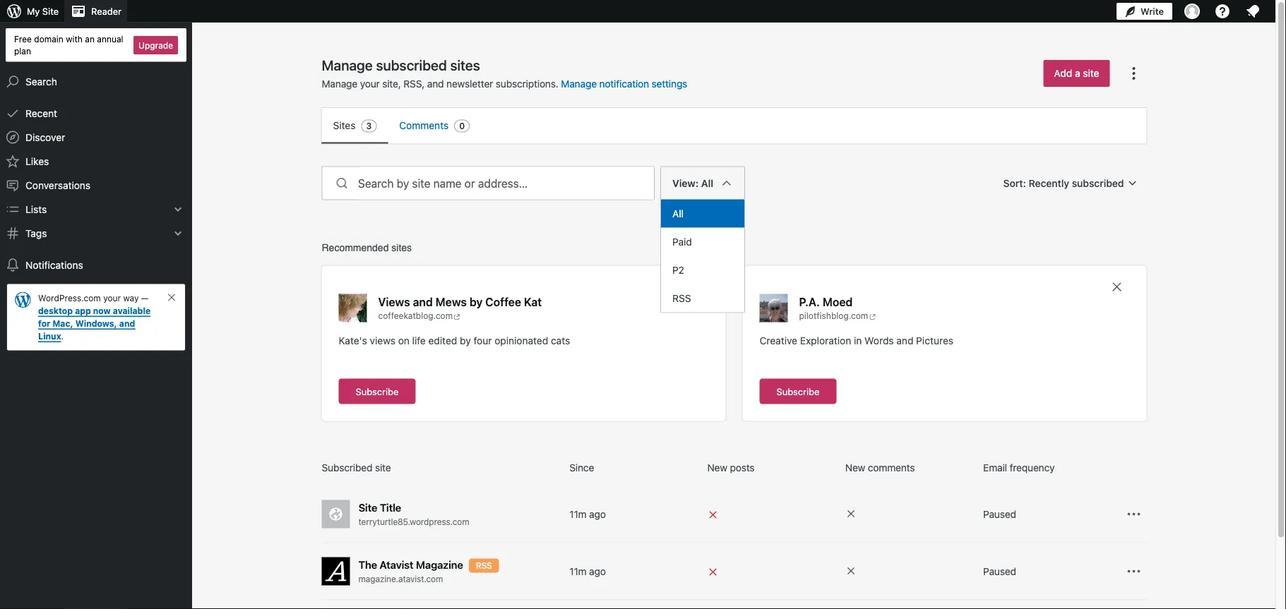 Task type: describe. For each thing, give the bounding box(es) containing it.
site title link
[[358, 500, 564, 516]]

more information image
[[845, 509, 857, 520]]

terryturtle85.wordpress.com
[[358, 517, 469, 527]]

p.a. moed link
[[799, 294, 853, 310]]

paused for the atavist magazine
[[983, 566, 1016, 577]]

3
[[366, 121, 372, 131]]

kat
[[524, 295, 542, 309]]

email
[[983, 462, 1007, 474]]

2 row from the top
[[322, 601, 1147, 610]]

manage your notifications image
[[1245, 3, 1262, 20]]

upgrade button
[[134, 36, 178, 54]]

time image
[[1279, 54, 1286, 67]]

an
[[85, 34, 95, 44]]

11m for the atavist magazine
[[570, 566, 587, 577]]

1 vertical spatial by
[[460, 335, 471, 346]]

subscribed
[[1072, 177, 1124, 189]]

likes
[[25, 155, 49, 167]]

paid link
[[661, 228, 745, 256]]

annual
[[97, 34, 123, 44]]

views and mews by coffee  kat link
[[378, 294, 542, 310]]

magazine.atavist.com
[[358, 575, 443, 585]]

0 vertical spatial site
[[42, 6, 59, 17]]

and inside manage subscribed sites manage your site, rss, and newsletter subscriptions. manage notification settings
[[427, 78, 444, 90]]

coffeekatblog.com
[[378, 311, 453, 321]]

windows,
[[75, 319, 117, 329]]

p2
[[673, 264, 684, 276]]

and right words
[[897, 335, 914, 346]]

four
[[474, 335, 492, 346]]

new for new posts
[[708, 462, 728, 474]]

desktop
[[38, 306, 73, 316]]

sort:
[[1003, 177, 1026, 189]]

0
[[459, 121, 465, 131]]

exploration
[[800, 335, 851, 346]]

a
[[1075, 67, 1080, 79]]

dismiss this recommendation image
[[1110, 280, 1124, 294]]

tags link
[[0, 222, 192, 246]]

ago for site title
[[589, 509, 606, 520]]

notifications link
[[0, 253, 192, 277]]

email frequency
[[983, 462, 1055, 474]]

search
[[25, 76, 57, 87]]

for
[[38, 319, 50, 329]]

sort: recently subscribed
[[1003, 177, 1124, 189]]

more actions image
[[1126, 563, 1143, 580]]

my site link
[[0, 0, 64, 23]]

lists
[[25, 204, 47, 215]]

0 vertical spatial by
[[470, 295, 483, 309]]

Search search field
[[358, 167, 654, 200]]

keyboard_arrow_down image for lists
[[171, 202, 185, 217]]

recent link
[[0, 101, 192, 125]]

words
[[865, 335, 894, 346]]

write
[[1141, 6, 1164, 17]]

rss inside the atavist magazine cell
[[476, 561, 492, 571]]

newsletter
[[447, 78, 493, 90]]

on
[[398, 335, 410, 346]]

view:
[[673, 177, 699, 189]]

new posts
[[708, 462, 755, 474]]

domain
[[34, 34, 63, 44]]

your inside wordpress.com your way — desktop app now available for mac, windows, and linux
[[103, 294, 121, 303]]

paused for site title
[[983, 509, 1016, 520]]

11m for site title
[[570, 509, 587, 520]]

more image
[[1126, 65, 1143, 82]]

new posts column header
[[708, 461, 840, 475]]

1 horizontal spatial all
[[701, 177, 714, 189]]

row containing subscribed site
[[322, 461, 1147, 486]]

lists link
[[0, 198, 192, 222]]

notification settings
[[599, 78, 687, 90]]

more information image
[[845, 566, 857, 577]]

new comments column header
[[845, 461, 978, 475]]

more actions image
[[1126, 506, 1143, 523]]

conversations link
[[0, 173, 192, 198]]

the atavist magazine row
[[322, 544, 1147, 601]]

site title cell
[[322, 500, 564, 529]]

linux
[[38, 332, 61, 342]]

upgrade
[[139, 40, 173, 50]]

reader
[[91, 6, 121, 17]]

since column header
[[570, 461, 702, 475]]

site inside add a site button
[[1083, 67, 1100, 79]]

rss link
[[661, 284, 745, 313]]

new for new comments
[[845, 462, 865, 474]]

new comments
[[845, 462, 915, 474]]

subscribe button for views
[[339, 379, 416, 404]]

kate's
[[339, 335, 367, 346]]

all link
[[661, 200, 745, 228]]

mews
[[436, 295, 467, 309]]

p.a.
[[799, 295, 820, 309]]

site inside site title terryturtle85.wordpress.com
[[358, 502, 377, 514]]

rss,
[[404, 78, 425, 90]]

creative exploration in words and pictures
[[760, 335, 954, 346]]

pilotfishblog.com link
[[799, 310, 878, 322]]

site inside 'subscribed site' column header
[[375, 462, 391, 474]]

table inside manage subscribed sites 'main content'
[[322, 461, 1147, 610]]

moed
[[823, 295, 853, 309]]

magazine
[[416, 559, 463, 571]]

my
[[27, 6, 40, 17]]

and up coffeekatblog.com
[[413, 295, 433, 309]]

paid
[[673, 236, 692, 248]]

my site
[[27, 6, 59, 17]]

free domain with an annual plan
[[14, 34, 123, 56]]

coffee
[[485, 295, 521, 309]]

p2 link
[[661, 256, 745, 284]]

the atavist magazine
[[358, 559, 463, 571]]

subscribe button for p.a.
[[760, 379, 837, 404]]

view: all
[[673, 177, 714, 189]]

manage subscribed sites manage your site, rss, and newsletter subscriptions. manage notification settings
[[322, 57, 687, 90]]

since
[[570, 462, 594, 474]]

comments
[[399, 120, 449, 131]]

11m ago for the atavist magazine
[[570, 566, 606, 577]]



Task type: locate. For each thing, give the bounding box(es) containing it.
11m ago inside the site title row
[[570, 509, 606, 520]]

0 horizontal spatial new
[[708, 462, 728, 474]]

2 paused cell from the top
[[983, 565, 1116, 579]]

table containing site title
[[322, 461, 1147, 610]]

cell down new posts column header
[[708, 507, 840, 522]]

reader link
[[64, 0, 127, 23]]

menu containing sites
[[322, 108, 1147, 144]]

edited
[[428, 335, 457, 346]]

p.a. moed
[[799, 295, 853, 309]]

rss up magazine.atavist.com link
[[476, 561, 492, 571]]

1 horizontal spatial site
[[1083, 67, 1100, 79]]

1 paused cell from the top
[[983, 508, 1116, 522]]

ago
[[589, 509, 606, 520], [589, 566, 606, 577]]

way
[[123, 294, 139, 303]]

manage notification settings link
[[561, 78, 687, 90]]

site,
[[382, 78, 401, 90]]

kate's views on life edited by four opinionated cats
[[339, 335, 570, 346]]

paused cell inside the site title row
[[983, 508, 1116, 522]]

1 vertical spatial all
[[673, 208, 684, 219]]

recent
[[25, 107, 57, 119]]

terryturtle85.wordpress.com link
[[358, 516, 564, 529]]

views
[[370, 335, 396, 346]]

keyboard_arrow_down image for tags
[[171, 226, 185, 241]]

magazine.atavist.com link
[[358, 573, 564, 586]]

sort: recently subscribed button
[[998, 171, 1147, 196]]

0 horizontal spatial site
[[375, 462, 391, 474]]

0 vertical spatial your
[[360, 78, 380, 90]]

subscribe for views and mews by coffee  kat
[[356, 386, 399, 397]]

1 keyboard_arrow_down image from the top
[[171, 202, 185, 217]]

2 cell from the top
[[708, 564, 840, 580]]

2 11m from the top
[[570, 566, 587, 577]]

site
[[1083, 67, 1100, 79], [375, 462, 391, 474]]

sites
[[333, 120, 356, 131]]

new inside column header
[[845, 462, 865, 474]]

atavist
[[380, 559, 414, 571]]

0 horizontal spatial your
[[103, 294, 121, 303]]

subscribed
[[322, 462, 373, 474]]

paused cell for the atavist magazine
[[983, 565, 1116, 579]]

0 horizontal spatial subscribe button
[[339, 379, 416, 404]]

1 vertical spatial site
[[358, 502, 377, 514]]

the atavist magazine image
[[322, 558, 350, 586]]

the atavist magazine cell
[[322, 558, 564, 586]]

1 cell from the top
[[708, 507, 840, 522]]

the
[[358, 559, 377, 571]]

manage
[[322, 57, 373, 73], [322, 78, 357, 90], [561, 78, 597, 90]]

0 horizontal spatial site
[[42, 6, 59, 17]]

cell
[[708, 507, 840, 522], [708, 564, 840, 580]]

table
[[322, 461, 1147, 610]]

by up coffeekatblog.com link at the bottom left of the page
[[470, 295, 483, 309]]

subscribed site column header
[[322, 461, 564, 475]]

1 vertical spatial cell
[[708, 564, 840, 580]]

1 subscribe button from the left
[[339, 379, 416, 404]]

paused cell inside the atavist magazine row
[[983, 565, 1116, 579]]

1 ago from the top
[[589, 509, 606, 520]]

subscribe for p.a. moed
[[777, 386, 820, 397]]

1 horizontal spatial rss
[[673, 292, 691, 304]]

add
[[1054, 67, 1072, 79]]

2 subscribe from the left
[[777, 386, 820, 397]]

1 vertical spatial keyboard_arrow_down image
[[171, 226, 185, 241]]

by left four in the bottom of the page
[[460, 335, 471, 346]]

1 horizontal spatial subscribe button
[[760, 379, 837, 404]]

rss down p2
[[673, 292, 691, 304]]

my profile image
[[1185, 4, 1200, 19]]

dismiss image
[[166, 292, 177, 303]]

plan
[[14, 46, 31, 56]]

your inside manage subscribed sites manage your site, rss, and newsletter subscriptions. manage notification settings
[[360, 78, 380, 90]]

0 horizontal spatial all
[[673, 208, 684, 219]]

cats
[[551, 335, 570, 346]]

menu inside manage subscribed sites 'main content'
[[322, 108, 1147, 144]]

rss
[[673, 292, 691, 304], [476, 561, 492, 571]]

1 vertical spatial your
[[103, 294, 121, 303]]

new left posts
[[708, 462, 728, 474]]

11m inside the site title row
[[570, 509, 587, 520]]

0 vertical spatial all
[[701, 177, 714, 189]]

help image
[[1214, 3, 1231, 20]]

2 ago from the top
[[589, 566, 606, 577]]

site title row
[[322, 486, 1147, 544]]

paused cell
[[983, 508, 1116, 522], [983, 565, 1116, 579]]

views
[[378, 295, 410, 309]]

sites
[[392, 242, 412, 253]]

add a site
[[1054, 67, 1100, 79]]

2 subscribe button from the left
[[760, 379, 837, 404]]

frequency
[[1010, 462, 1055, 474]]

title
[[380, 502, 401, 514]]

and inside wordpress.com your way — desktop app now available for mac, windows, and linux
[[119, 319, 135, 329]]

subscribe button
[[339, 379, 416, 404], [760, 379, 837, 404]]

1 subscribe from the left
[[356, 386, 399, 397]]

and
[[427, 78, 444, 90], [413, 295, 433, 309], [119, 319, 135, 329], [897, 335, 914, 346]]

paused inside the atavist magazine row
[[983, 566, 1016, 577]]

paused inside the site title row
[[983, 509, 1016, 520]]

ago for the atavist magazine
[[589, 566, 606, 577]]

2 11m ago from the top
[[570, 566, 606, 577]]

coffeekatblog.com link
[[378, 310, 567, 322]]

1 new from the left
[[708, 462, 728, 474]]

wordpress.com your way — desktop app now available for mac, windows, and linux
[[38, 294, 151, 342]]

1 vertical spatial ago
[[589, 566, 606, 577]]

and down available
[[119, 319, 135, 329]]

site right a
[[1083, 67, 1100, 79]]

tags
[[25, 228, 47, 239]]

subscribe down views
[[356, 386, 399, 397]]

free
[[14, 34, 32, 44]]

all right view:
[[701, 177, 714, 189]]

0 horizontal spatial subscribe
[[356, 386, 399, 397]]

1 paused from the top
[[983, 509, 1016, 520]]

subscribe button down creative
[[760, 379, 837, 404]]

write link
[[1117, 0, 1173, 23]]

subscribed site
[[322, 462, 391, 474]]

1 horizontal spatial subscribe
[[777, 386, 820, 397]]

0 horizontal spatial rss
[[476, 561, 492, 571]]

0 vertical spatial cell
[[708, 507, 840, 522]]

1 vertical spatial 11m
[[570, 566, 587, 577]]

row
[[322, 461, 1147, 486], [322, 601, 1147, 610]]

subscribe down creative
[[777, 386, 820, 397]]

0 vertical spatial row
[[322, 461, 1147, 486]]

0 vertical spatial rss
[[673, 292, 691, 304]]

0 vertical spatial paused
[[983, 509, 1016, 520]]

now
[[93, 306, 111, 316]]

1 horizontal spatial new
[[845, 462, 865, 474]]

cell for site title
[[708, 507, 840, 522]]

1 11m from the top
[[570, 509, 587, 520]]

notifications
[[25, 259, 83, 271]]

your
[[360, 78, 380, 90], [103, 294, 121, 303]]

1 vertical spatial rss
[[476, 561, 492, 571]]

cell for the atavist magazine
[[708, 564, 840, 580]]

recommended
[[322, 242, 389, 253]]

search link
[[0, 70, 192, 94]]

keyboard_arrow_down image
[[171, 202, 185, 217], [171, 226, 185, 241]]

keyboard_arrow_down image inside lists link
[[171, 202, 185, 217]]

discover link
[[0, 125, 192, 149]]

add a site button
[[1044, 60, 1110, 87]]

site left title
[[358, 502, 377, 514]]

menu
[[322, 108, 1147, 144]]

1 vertical spatial paused cell
[[983, 565, 1116, 579]]

app
[[75, 306, 91, 316]]

all
[[701, 177, 714, 189], [673, 208, 684, 219]]

by
[[470, 295, 483, 309], [460, 335, 471, 346]]

2 paused from the top
[[983, 566, 1016, 577]]

cell down the site title row
[[708, 564, 840, 580]]

0 vertical spatial 11m
[[570, 509, 587, 520]]

site right subscribed
[[375, 462, 391, 474]]

email frequency column header
[[983, 461, 1116, 475]]

manage subscribed sites main content
[[299, 56, 1169, 610]]

0 vertical spatial 11m ago
[[570, 509, 606, 520]]

paused
[[983, 509, 1016, 520], [983, 566, 1016, 577]]

1 vertical spatial row
[[322, 601, 1147, 610]]

your up now
[[103, 294, 121, 303]]

recommended sites
[[322, 242, 412, 253]]

0 vertical spatial ago
[[589, 509, 606, 520]]

all up 'paid'
[[673, 208, 684, 219]]

site right my
[[42, 6, 59, 17]]

and down subscribed sites
[[427, 78, 444, 90]]

—
[[141, 294, 149, 303]]

1 vertical spatial site
[[375, 462, 391, 474]]

comments
[[868, 462, 915, 474]]

11m ago for site title
[[570, 509, 606, 520]]

1 horizontal spatial site
[[358, 502, 377, 514]]

0 vertical spatial keyboard_arrow_down image
[[171, 202, 185, 217]]

ago inside the site title row
[[589, 509, 606, 520]]

0 vertical spatial paused cell
[[983, 508, 1116, 522]]

1 row from the top
[[322, 461, 1147, 486]]

None search field
[[322, 166, 655, 200]]

paused cell for site title
[[983, 508, 1116, 522]]

subscribe
[[356, 386, 399, 397], [777, 386, 820, 397]]

pilotfishblog.com
[[799, 311, 868, 321]]

1 vertical spatial paused
[[983, 566, 1016, 577]]

2 keyboard_arrow_down image from the top
[[171, 226, 185, 241]]

all inside list box
[[673, 208, 684, 219]]

site
[[42, 6, 59, 17], [358, 502, 377, 514]]

keyboard_arrow_down image inside "tags" link
[[171, 226, 185, 241]]

opinionated
[[495, 335, 548, 346]]

1 11m ago from the top
[[570, 509, 606, 520]]

view: all list box
[[660, 200, 745, 313]]

1 vertical spatial 11m ago
[[570, 566, 606, 577]]

discover
[[25, 131, 65, 143]]

ago inside the atavist magazine row
[[589, 566, 606, 577]]

1 horizontal spatial your
[[360, 78, 380, 90]]

conversations
[[25, 179, 90, 191]]

likes link
[[0, 149, 192, 173]]

your left 'site,'
[[360, 78, 380, 90]]

0 vertical spatial site
[[1083, 67, 1100, 79]]

2 new from the left
[[845, 462, 865, 474]]

creative
[[760, 335, 798, 346]]

new inside column header
[[708, 462, 728, 474]]

11m ago inside the atavist magazine row
[[570, 566, 606, 577]]

available
[[113, 306, 151, 316]]

subscribe button down views
[[339, 379, 416, 404]]

11m
[[570, 509, 587, 520], [570, 566, 587, 577]]

rss inside view: all list box
[[673, 292, 691, 304]]

new left comments
[[845, 462, 865, 474]]

11m inside the atavist magazine row
[[570, 566, 587, 577]]



Task type: vqa. For each thing, say whether or not it's contained in the screenshot.
text box
no



